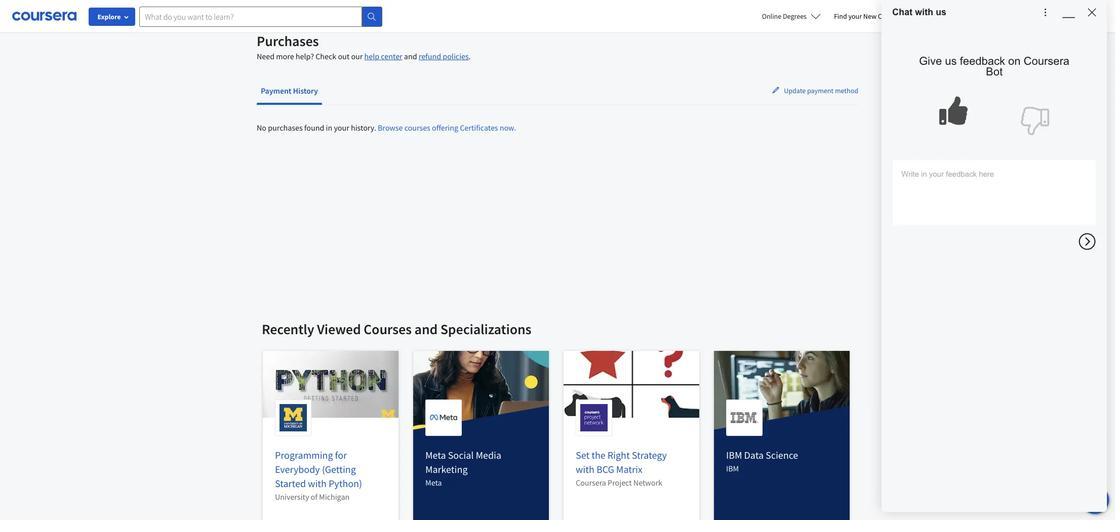 Task type: vqa. For each thing, say whether or not it's contained in the screenshot.
the topmost your
yes



Task type: locate. For each thing, give the bounding box(es) containing it.
help center link
[[365, 51, 403, 61]]

minimize window image
[[1063, 6, 1075, 18]]

policies
[[443, 51, 469, 61]]

bcg
[[597, 463, 615, 476]]

found
[[304, 123, 324, 133]]

michigan
[[319, 492, 350, 502]]

on
[[1009, 55, 1021, 67]]

1 vertical spatial your
[[334, 123, 349, 133]]

meta
[[426, 449, 446, 462], [426, 478, 442, 488]]

ibm down ibm data science link
[[727, 464, 739, 474]]

1 vertical spatial us
[[946, 55, 957, 67]]

python)
[[329, 477, 362, 490]]

now.
[[500, 123, 516, 133]]

ibm left data
[[727, 449, 743, 462]]

meta up 'marketing'
[[426, 449, 446, 462]]

1 vertical spatial coursera
[[576, 478, 606, 488]]

specializations
[[441, 320, 532, 338]]

payment
[[808, 86, 834, 95]]

your inside 'link'
[[849, 12, 862, 21]]

in
[[326, 123, 332, 133]]

1 horizontal spatial coursera
[[1024, 55, 1070, 67]]

with inside programming for everybody (getting started with python) university of michigan
[[308, 477, 327, 490]]

0 horizontal spatial your
[[334, 123, 349, 133]]

programming
[[275, 449, 333, 462]]

coursera down the bcg
[[576, 478, 606, 488]]

more
[[276, 51, 294, 61]]

refund policies link
[[419, 51, 469, 61]]

recently viewed courses and specializations
[[262, 320, 532, 338]]

1 horizontal spatial with
[[576, 463, 595, 476]]

data
[[745, 449, 764, 462]]

and
[[404, 51, 417, 61], [415, 320, 438, 338]]

english
[[921, 11, 946, 22]]

history
[[293, 86, 318, 96]]

and right center
[[404, 51, 417, 61]]

1 ibm from the top
[[727, 449, 743, 462]]

0 horizontal spatial coursera
[[576, 478, 606, 488]]

1 horizontal spatial your
[[849, 12, 862, 21]]

coursera right on
[[1024, 55, 1070, 67]]

with right chat at the right of page
[[916, 7, 934, 17]]

1 vertical spatial meta
[[426, 478, 442, 488]]

Write in your feedback here text field
[[893, 160, 1096, 225]]

purchases
[[268, 123, 303, 133]]

0 vertical spatial and
[[404, 51, 417, 61]]

your right "find"
[[849, 12, 862, 21]]

1 vertical spatial and
[[415, 320, 438, 338]]

meta down 'marketing'
[[426, 478, 442, 488]]

(getting
[[322, 463, 356, 476]]

with down set
[[576, 463, 595, 476]]

1 meta from the top
[[426, 449, 446, 462]]

chat with us
[[893, 7, 947, 17]]

find
[[834, 12, 848, 21]]

center
[[381, 51, 403, 61]]

project
[[608, 478, 632, 488]]

programming for everybody (getting started with python) university of michigan
[[275, 449, 362, 502]]

2 vertical spatial with
[[308, 477, 327, 490]]

browse
[[378, 123, 403, 133]]

ibm data science link
[[727, 449, 799, 462]]

0 vertical spatial your
[[849, 12, 862, 21]]

us right give
[[946, 55, 957, 67]]

help
[[365, 51, 380, 61]]

set the right strategy with bcg matrix link
[[576, 449, 667, 476]]

your right in
[[334, 123, 349, 133]]

send image
[[1079, 233, 1096, 250]]

give
[[920, 55, 943, 67]]

0 vertical spatial ibm
[[727, 449, 743, 462]]

find your new career link
[[829, 10, 903, 23]]

programming for everybody (getting started with python) link
[[275, 449, 362, 490]]

method
[[835, 86, 859, 95]]

us right chat at the right of page
[[936, 7, 947, 17]]

help?
[[296, 51, 314, 61]]

explore button
[[89, 8, 135, 26]]

us
[[936, 7, 947, 17], [946, 55, 957, 67]]

viewed
[[317, 320, 361, 338]]

0 vertical spatial meta
[[426, 449, 446, 462]]

1 vertical spatial ibm
[[727, 464, 739, 474]]

2 meta from the top
[[426, 478, 442, 488]]

recently viewed courses and specializations carousel element
[[257, 290, 859, 520]]

2 horizontal spatial with
[[916, 7, 934, 17]]

out
[[338, 51, 350, 61]]

coursera
[[1024, 55, 1070, 67], [576, 478, 606, 488]]

None search field
[[139, 6, 383, 27]]

1 vertical spatial with
[[576, 463, 595, 476]]

0 horizontal spatial with
[[308, 477, 327, 490]]

the
[[592, 449, 606, 462]]

ibm
[[727, 449, 743, 462], [727, 464, 739, 474]]

no purchases found in your history. browse courses offering certificates now.
[[257, 123, 516, 133]]

your
[[849, 12, 862, 21], [334, 123, 349, 133]]

close image
[[1086, 6, 1099, 18]]

and right courses
[[415, 320, 438, 338]]

need
[[257, 51, 275, 61]]

recently
[[262, 320, 314, 338]]

with
[[916, 7, 934, 17], [576, 463, 595, 476], [308, 477, 327, 490]]

0 vertical spatial coursera
[[1024, 55, 1070, 67]]

2 ibm from the top
[[727, 464, 739, 474]]

network
[[634, 478, 663, 488]]

meta social media marketing meta
[[426, 449, 502, 488]]

with up of
[[308, 477, 327, 490]]

set the right strategy with bcg matrix coursera project network
[[576, 449, 667, 488]]

chat
[[893, 7, 913, 17]]



Task type: describe. For each thing, give the bounding box(es) containing it.
purchases
[[257, 32, 319, 50]]

started
[[275, 477, 306, 490]]

payment history button
[[257, 79, 322, 103]]

everybody
[[275, 463, 320, 476]]

help image
[[1039, 6, 1052, 18]]

check
[[316, 51, 337, 61]]

update payment method link
[[772, 86, 859, 96]]

media
[[476, 449, 502, 462]]

find your new career
[[834, 12, 898, 21]]

marketing
[[426, 463, 468, 476]]

online
[[762, 12, 782, 21]]

payment history
[[261, 86, 318, 96]]

courses
[[364, 320, 412, 338]]

What do you want to learn? text field
[[139, 6, 362, 27]]

refund
[[419, 51, 441, 61]]

give us feedback on coursera bot
[[920, 55, 1070, 78]]

for
[[335, 449, 347, 462]]

feedback
[[960, 55, 1006, 67]]

courses
[[405, 123, 431, 133]]

no
[[257, 123, 267, 133]]

bot
[[987, 65, 1003, 78]]

matrix
[[617, 463, 643, 476]]

0 vertical spatial us
[[936, 7, 947, 17]]

0 vertical spatial with
[[916, 7, 934, 17]]

ibm data science ibm
[[727, 449, 799, 474]]

offering
[[432, 123, 459, 133]]

our
[[351, 51, 363, 61]]

coursera inside set the right strategy with bcg matrix coursera project network
[[576, 478, 606, 488]]

science
[[766, 449, 799, 462]]

online degrees button
[[754, 5, 829, 27]]

university
[[275, 492, 309, 502]]

us inside give us feedback on coursera bot
[[946, 55, 957, 67]]

new
[[864, 12, 877, 21]]

career
[[878, 12, 898, 21]]

meta social media marketing link
[[426, 449, 502, 476]]

update payment method
[[784, 86, 859, 95]]

with inside set the right strategy with bcg matrix coursera project network
[[576, 463, 595, 476]]

browse courses offering certificates now. link
[[378, 123, 516, 133]]

history.
[[351, 123, 376, 133]]

explore
[[98, 12, 121, 21]]

social
[[448, 449, 474, 462]]

coursera inside give us feedback on coursera bot
[[1024, 55, 1070, 67]]

degrees
[[783, 12, 807, 21]]

right
[[608, 449, 630, 462]]

payment
[[261, 86, 292, 96]]

purchases need more help? check out our help center and refund policies .
[[257, 32, 471, 61]]

set
[[576, 449, 590, 462]]

online degrees
[[762, 12, 807, 21]]

and inside purchases need more help? check out our help center and refund policies .
[[404, 51, 417, 61]]

.
[[469, 51, 471, 61]]

of
[[311, 492, 318, 502]]

strategy
[[632, 449, 667, 462]]

update
[[784, 86, 806, 95]]

certificates
[[460, 123, 498, 133]]

english button
[[903, 0, 964, 33]]

coursera image
[[12, 8, 77, 24]]



